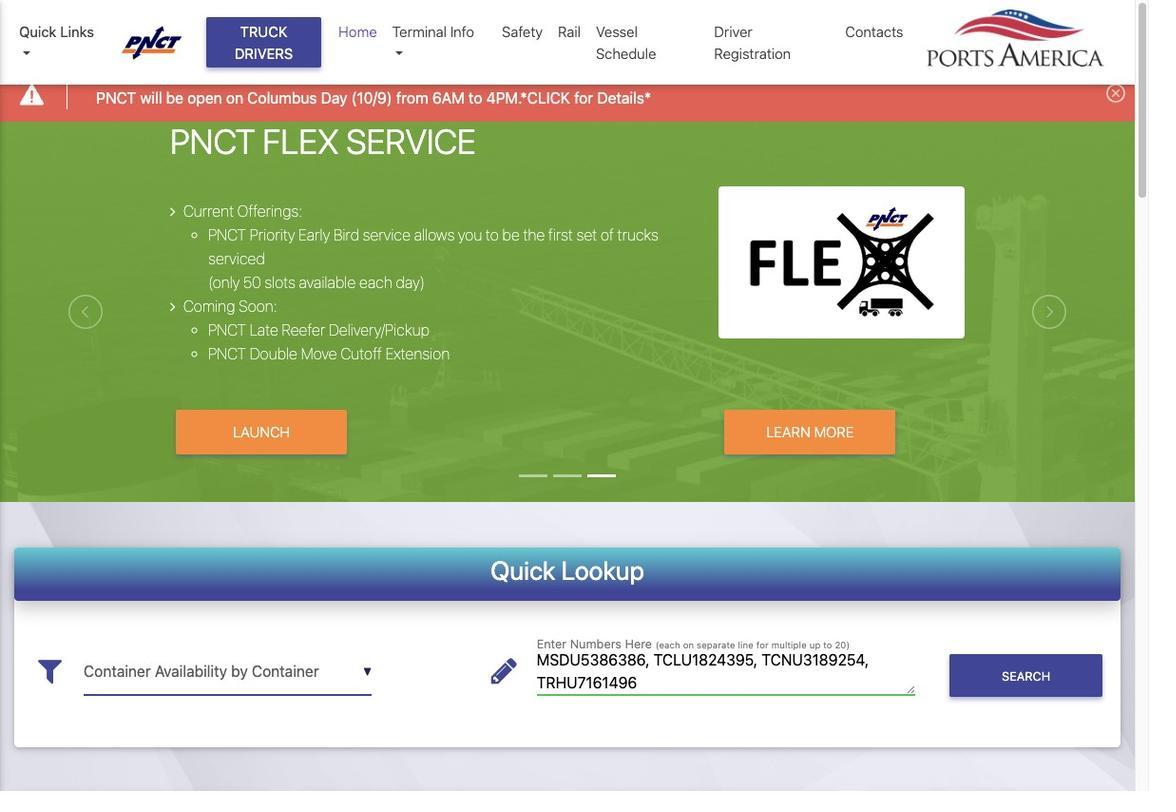 Task type: vqa. For each thing, say whether or not it's contained in the screenshot.
mandatory.
no



Task type: describe. For each thing, give the bounding box(es) containing it.
be inside current offerings: pnct priority early bird service allows you to be the first set of trucks serviced (only 50 slots available each day)
[[503, 226, 520, 244]]

flexible service image
[[0, 121, 1150, 608]]

more
[[815, 423, 854, 440]]

first
[[549, 226, 573, 244]]

search
[[1003, 669, 1051, 684]]

trucks
[[618, 226, 659, 244]]

set
[[577, 226, 598, 244]]

pnct flex service
[[170, 121, 476, 162]]

on for columbus
[[226, 89, 244, 106]]

pnct inside alert
[[96, 89, 136, 106]]

lookup
[[562, 555, 645, 586]]

terminal info link
[[385, 13, 495, 71]]

from
[[396, 89, 429, 106]]

launch
[[233, 423, 290, 440]]

for inside alert
[[575, 89, 594, 106]]

enter
[[537, 637, 567, 652]]

learn
[[767, 423, 811, 440]]

reefer
[[282, 322, 325, 339]]

double
[[250, 345, 298, 362]]

close image
[[1107, 84, 1126, 103]]

rail link
[[551, 13, 589, 50]]

pnct down the coming
[[208, 322, 246, 339]]

of
[[601, 226, 614, 244]]

schedule
[[596, 44, 657, 61]]

safety link
[[495, 13, 551, 50]]

angle right image
[[170, 299, 176, 314]]

available
[[299, 274, 356, 291]]

6am
[[433, 89, 465, 106]]

vessel schedule
[[596, 23, 657, 61]]

home link
[[331, 13, 385, 50]]

terminal
[[392, 23, 447, 40]]

search button
[[950, 655, 1103, 697]]

learn more
[[767, 423, 854, 440]]

separate
[[697, 640, 736, 651]]

quick links link
[[19, 21, 104, 64]]

on for separate
[[683, 640, 694, 651]]

open
[[188, 89, 222, 106]]

4pm.*click
[[487, 89, 571, 106]]

driver
[[715, 23, 753, 40]]

current offerings: pnct priority early bird service allows you to be the first set of trucks serviced (only 50 slots available each day)
[[183, 203, 659, 291]]

soon:
[[239, 298, 278, 315]]

quick lookup
[[491, 555, 645, 586]]

quick links
[[19, 23, 94, 40]]

allows
[[414, 226, 455, 244]]

priority
[[250, 226, 295, 244]]

contacts
[[846, 23, 904, 40]]

safety
[[502, 23, 543, 40]]

to for pnct will be open on columbus day (10/9) from 6am to 4pm.*click for details*
[[469, 89, 483, 106]]

learn more link
[[725, 410, 896, 454]]

quick for quick links
[[19, 23, 57, 40]]

links
[[60, 23, 94, 40]]

to for enter numbers here (each on separate line for multiple up to 20)
[[824, 640, 833, 651]]

to inside current offerings: pnct priority early bird service allows you to be the first set of trucks serviced (only 50 slots available each day)
[[486, 226, 499, 244]]

rail
[[558, 23, 581, 40]]

terminal info
[[392, 23, 475, 40]]



Task type: locate. For each thing, give the bounding box(es) containing it.
on inside alert
[[226, 89, 244, 106]]

home
[[339, 23, 377, 40]]

0 vertical spatial quick
[[19, 23, 57, 40]]

(10/9)
[[352, 89, 393, 106]]

pnct left will
[[96, 89, 136, 106]]

to inside "pnct will be open on columbus day (10/9) from 6am to 4pm.*click for details*" link
[[469, 89, 483, 106]]

line
[[739, 640, 754, 651]]

(only
[[208, 274, 240, 291]]

0 horizontal spatial to
[[469, 89, 483, 106]]

drivers
[[235, 44, 293, 61]]

0 horizontal spatial for
[[575, 89, 594, 106]]

delivery/pickup
[[329, 322, 430, 339]]

0 vertical spatial be
[[166, 89, 184, 106]]

1 horizontal spatial be
[[503, 226, 520, 244]]

pnct left 'double'
[[208, 345, 246, 362]]

enter numbers here (each on separate line for multiple up to 20)
[[537, 637, 851, 652]]

info
[[451, 23, 475, 40]]

to right you
[[486, 226, 499, 244]]

launch button
[[176, 410, 347, 454]]

early
[[299, 226, 330, 244]]

service
[[347, 121, 476, 162]]

2 horizontal spatial to
[[824, 640, 833, 651]]

pnct will be open on columbus day (10/9) from 6am to 4pm.*click for details* link
[[96, 86, 652, 109]]

quick up enter
[[491, 555, 556, 586]]

numbers
[[570, 637, 622, 652]]

0 horizontal spatial be
[[166, 89, 184, 106]]

for left details*
[[575, 89, 594, 106]]

here
[[625, 637, 653, 652]]

1 vertical spatial quick
[[491, 555, 556, 586]]

current
[[183, 203, 234, 220]]

1 horizontal spatial quick
[[491, 555, 556, 586]]

move
[[301, 345, 337, 362]]

0 vertical spatial on
[[226, 89, 244, 106]]

on right (each
[[683, 640, 694, 651]]

be left the
[[503, 226, 520, 244]]

0 vertical spatial to
[[469, 89, 483, 106]]

flex
[[263, 121, 339, 162]]

for inside enter numbers here (each on separate line for multiple up to 20)
[[757, 640, 769, 651]]

service
[[363, 226, 411, 244]]

for right line
[[757, 640, 769, 651]]

truck drivers link
[[206, 17, 322, 68]]

2 vertical spatial to
[[824, 640, 833, 651]]

50
[[243, 274, 261, 291]]

be
[[166, 89, 184, 106], [503, 226, 520, 244]]

truck drivers
[[235, 23, 293, 61]]

you
[[458, 226, 483, 244]]

on inside enter numbers here (each on separate line for multiple up to 20)
[[683, 640, 694, 651]]

1 horizontal spatial for
[[757, 640, 769, 651]]

1 vertical spatial on
[[683, 640, 694, 651]]

late
[[250, 322, 279, 339]]

vessel
[[596, 23, 638, 40]]

quick
[[19, 23, 57, 40], [491, 555, 556, 586]]

pnct will be open on columbus day (10/9) from 6am to 4pm.*click for details*
[[96, 89, 652, 106]]

truck
[[240, 23, 288, 40]]

slots
[[265, 274, 296, 291]]

0 horizontal spatial on
[[226, 89, 244, 106]]

bird
[[334, 226, 360, 244]]

1 vertical spatial for
[[757, 640, 769, 651]]

0 vertical spatial for
[[575, 89, 594, 106]]

pnct inside current offerings: pnct priority early bird service allows you to be the first set of trucks serviced (only 50 slots available each day)
[[208, 226, 246, 244]]

angle right image
[[170, 204, 176, 219]]

columbus
[[248, 89, 317, 106]]

serviced
[[208, 250, 265, 267]]

details*
[[598, 89, 652, 106]]

multiple
[[772, 640, 807, 651]]

1 horizontal spatial on
[[683, 640, 694, 651]]

1 vertical spatial to
[[486, 226, 499, 244]]

be right will
[[166, 89, 184, 106]]

pnct down open on the left top
[[170, 121, 256, 162]]

None text field
[[84, 649, 372, 695], [537, 649, 916, 695], [84, 649, 372, 695], [537, 649, 916, 695]]

pnct
[[96, 89, 136, 106], [170, 121, 256, 162], [208, 226, 246, 244], [208, 322, 246, 339], [208, 345, 246, 362]]

registration
[[715, 44, 792, 61]]

up
[[810, 640, 821, 651]]

to inside enter numbers here (each on separate line for multiple up to 20)
[[824, 640, 833, 651]]

to right 6am
[[469, 89, 483, 106]]

coming soon: pnct late reefer delivery/pickup pnct double move cutoff extension
[[183, 298, 450, 362]]

contacts link
[[838, 13, 912, 50]]

offerings:
[[237, 203, 303, 220]]

to
[[469, 89, 483, 106], [486, 226, 499, 244], [824, 640, 833, 651]]

driver registration link
[[707, 13, 838, 71]]

1 horizontal spatial to
[[486, 226, 499, 244]]

be inside alert
[[166, 89, 184, 106]]

quick inside "link"
[[19, 23, 57, 40]]

driver registration
[[715, 23, 792, 61]]

day)
[[396, 274, 425, 291]]

pnct up serviced
[[208, 226, 246, 244]]

pnct will be open on columbus day (10/9) from 6am to 4pm.*click for details* alert
[[0, 70, 1136, 121]]

day
[[321, 89, 348, 106]]

quick for quick lookup
[[491, 555, 556, 586]]

(each
[[656, 640, 681, 651]]

coming
[[183, 298, 235, 315]]

on
[[226, 89, 244, 106], [683, 640, 694, 651]]

each
[[359, 274, 393, 291]]

▼
[[363, 665, 372, 679]]

extension
[[386, 345, 450, 362]]

cutoff
[[341, 345, 382, 362]]

vessel schedule link
[[589, 13, 707, 71]]

on right open on the left top
[[226, 89, 244, 106]]

0 horizontal spatial quick
[[19, 23, 57, 40]]

for
[[575, 89, 594, 106], [757, 640, 769, 651]]

will
[[140, 89, 162, 106]]

quick left links at the left top
[[19, 23, 57, 40]]

20)
[[835, 640, 851, 651]]

to right up
[[824, 640, 833, 651]]

1 vertical spatial be
[[503, 226, 520, 244]]

the
[[523, 226, 545, 244]]



